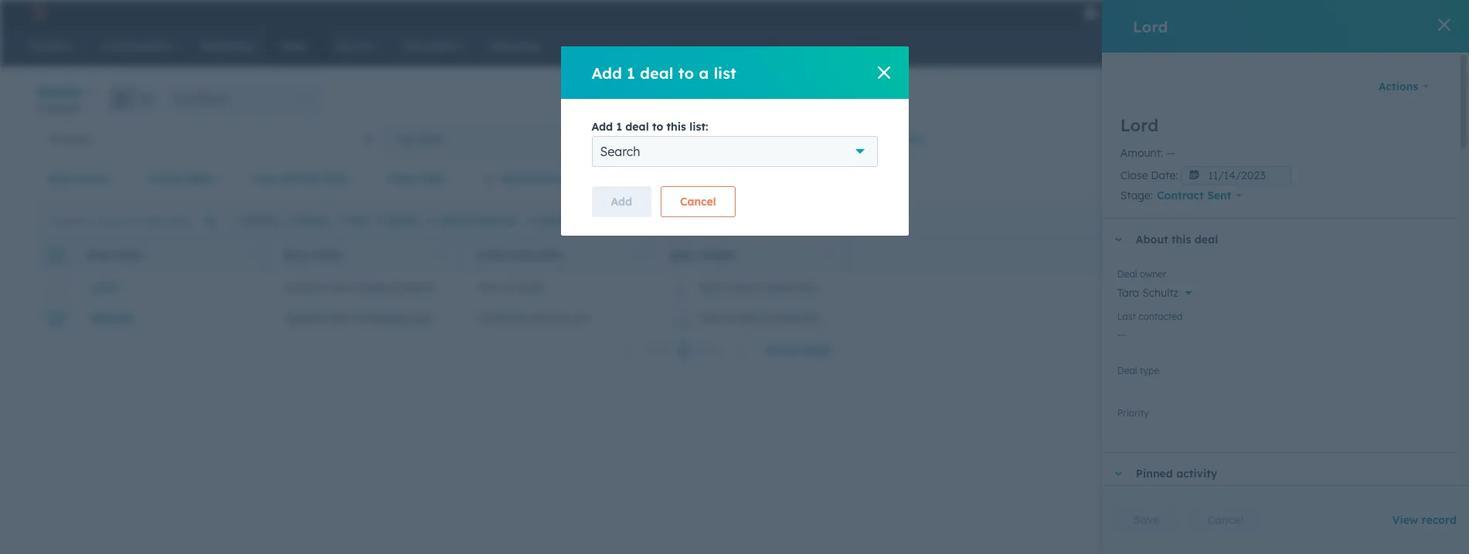 Task type: vqa. For each thing, say whether or not it's contained in the screenshot.
Tracking Code
no



Task type: locate. For each thing, give the bounding box(es) containing it.
lord right the upgrade image
[[1133, 17, 1168, 36]]

all inside popup button
[[175, 92, 185, 104]]

add to static list
[[440, 215, 515, 226]]

list right static
[[502, 215, 515, 226]]

tara schultz (tarashultz49@gmail.com) for nov 14, 2023
[[699, 280, 898, 294]]

deals inside "button"
[[65, 132, 92, 146]]

1 horizontal spatial close
[[477, 249, 508, 261]]

deal for add 1 deal to this list:
[[626, 120, 649, 134]]

menu
[[1073, 0, 1451, 25]]

close image
[[1439, 19, 1451, 31], [878, 66, 890, 79]]

1 press to sort. element from the left
[[246, 249, 252, 262]]

tara
[[699, 280, 721, 294], [1118, 286, 1140, 300], [699, 312, 721, 326]]

0 vertical spatial close image
[[1439, 19, 1451, 31]]

0 vertical spatial (sales
[[358, 280, 389, 294]]

0 horizontal spatial this
[[667, 120, 686, 134]]

list right a
[[714, 63, 737, 82]]

selected
[[242, 215, 278, 226]]

2 horizontal spatial all
[[875, 131, 889, 145]]

1 vertical spatial (sales
[[410, 312, 441, 326]]

add for add 1 deal to this list:
[[592, 120, 613, 134]]

assign button
[[284, 214, 327, 228]]

1 horizontal spatial create
[[537, 215, 568, 226]]

deal inside "dropdown button"
[[1195, 233, 1218, 247]]

cancel button down the pinned activity dropdown button
[[1189, 505, 1263, 536]]

add up the search
[[592, 120, 613, 134]]

tara schultz (tarashultz49@gmail.com)
[[699, 280, 898, 294], [699, 312, 898, 326]]

last for last contacted
[[1118, 311, 1136, 322]]

calling icon button
[[1160, 2, 1186, 22]]

1 horizontal spatial edit
[[1363, 215, 1380, 226]]

activity inside dropdown button
[[1177, 467, 1218, 481]]

deal for add 1 deal to a list
[[640, 63, 674, 82]]

0 horizontal spatial deal owner
[[47, 172, 109, 186]]

cancel button for save
[[1189, 505, 1263, 536]]

activity inside popup button
[[279, 172, 320, 186]]

1 horizontal spatial cancel
[[1208, 513, 1244, 527]]

deal type
[[1118, 365, 1160, 377]]

to for a
[[678, 63, 694, 82]]

tara schultz (tarashultz49@gmail.com) button for nov 14, 2023
[[652, 272, 898, 303]]

all for all deals
[[49, 132, 62, 146]]

0 horizontal spatial date
[[188, 172, 212, 186]]

3 date from the left
[[420, 172, 445, 186]]

contract sent (sales pipeline)
[[285, 280, 436, 294]]

add left static
[[440, 215, 458, 226]]

1 edit from the left
[[348, 215, 367, 226]]

caret image
[[1115, 238, 1124, 242]]

sent inside button
[[332, 280, 355, 294]]

contract inside button
[[285, 280, 329, 294]]

Search HubSpot search field
[[1252, 32, 1442, 59]]

prev
[[646, 343, 670, 357]]

1 vertical spatial create
[[149, 172, 185, 186]]

nov 14, 2023 button
[[459, 272, 652, 303]]

search image
[[1437, 40, 1448, 51]]

1 vertical spatial list
[[502, 215, 515, 226]]

page
[[805, 343, 832, 357]]

2 edit from the left
[[1363, 215, 1380, 226]]

edit for edit columns
[[1363, 215, 1380, 226]]

2 vertical spatial to
[[461, 215, 470, 226]]

1 horizontal spatial contract
[[1157, 189, 1204, 203]]

1 vertical spatial close image
[[878, 66, 890, 79]]

to left static
[[461, 215, 470, 226]]

0 vertical spatial (tarashultz49@gmail.com)
[[764, 280, 898, 294]]

delete
[[388, 215, 418, 226]]

0 vertical spatial sent
[[1207, 189, 1232, 203]]

last inside popup button
[[252, 172, 275, 186]]

create tasks button
[[525, 214, 595, 228]]

edit columns button
[[1353, 211, 1429, 231]]

add inside popup button
[[766, 131, 787, 145]]

close image inside add 1 deal to a list dialog
[[878, 66, 890, 79]]

edit inside button
[[348, 215, 367, 226]]

pipeline) down the nov
[[444, 312, 488, 326]]

2 date from the left
[[323, 172, 348, 186]]

0 vertical spatial cancel button
[[661, 186, 736, 217]]

close
[[1121, 168, 1148, 182], [388, 172, 417, 186], [477, 249, 508, 261]]

deal owner inside popup button
[[47, 172, 109, 186]]

2 right studios
[[1421, 6, 1426, 19]]

deals
[[65, 132, 92, 146], [416, 132, 443, 146]]

2 tara schultz (tarashultz49@gmail.com) button from the top
[[652, 303, 898, 334]]

view
[[1393, 513, 1419, 527]]

deals right my
[[416, 132, 443, 146]]

tara schultz (tarashultz49@gmail.com) up the 50 per page
[[699, 312, 898, 326]]

0 vertical spatial this
[[667, 120, 686, 134]]

1 vertical spatial activity
[[1177, 467, 1218, 481]]

sent inside popup button
[[1207, 189, 1232, 203]]

lord up romper on the left of the page
[[92, 280, 116, 294]]

romper
[[92, 312, 134, 326]]

1 vertical spatial to
[[652, 120, 663, 134]]

search button
[[592, 136, 878, 167]]

2 deals from the left
[[416, 132, 443, 146]]

pipeline) up appointment scheduled (sales pipeline)
[[392, 280, 436, 294]]

save
[[1134, 513, 1160, 527]]

3 press to sort. element from the left
[[633, 249, 639, 262]]

all inside "button"
[[49, 132, 62, 146]]

0 vertical spatial tara schultz (tarashultz49@gmail.com)
[[699, 280, 898, 294]]

last up selected
[[252, 172, 275, 186]]

sent down the mm/dd/yyyy text box
[[1207, 189, 1232, 203]]

1 horizontal spatial all
[[175, 92, 185, 104]]

1 - from the left
[[1166, 146, 1171, 160]]

press to sort. element
[[246, 249, 252, 262], [439, 249, 445, 262], [633, 249, 639, 262], [826, 249, 832, 262]]

0 horizontal spatial list
[[502, 215, 515, 226]]

0 horizontal spatial all
[[49, 132, 62, 146]]

0 vertical spatial contract
[[1157, 189, 1204, 203]]

create down search hubspot search field
[[1369, 93, 1398, 105]]

0 horizontal spatial create
[[149, 172, 185, 186]]

0 vertical spatial pipeline)
[[392, 280, 436, 294]]

1 vertical spatial contract
[[285, 280, 329, 294]]

50 per page button
[[757, 335, 853, 366]]

2 press to sort. element from the left
[[439, 249, 445, 262]]

close inside popup button
[[388, 172, 417, 186]]

search button
[[1429, 32, 1456, 59]]

to
[[678, 63, 694, 82], [652, 120, 663, 134], [461, 215, 470, 226]]

1 horizontal spatial sent
[[1207, 189, 1232, 203]]

1 horizontal spatial 2
[[1421, 6, 1426, 19]]

0 horizontal spatial (sales
[[358, 280, 389, 294]]

add left "view"
[[766, 131, 787, 145]]

1 horizontal spatial deal owner
[[670, 249, 734, 261]]

2 horizontal spatial date
[[420, 172, 445, 186]]

1 vertical spatial cancel
[[1208, 513, 1244, 527]]

create inside deals banner
[[1369, 93, 1398, 105]]

view record link
[[1393, 513, 1457, 527]]

schultz inside tara schultz popup button
[[1143, 286, 1179, 300]]

tara schultz (tarashultz49@gmail.com) for tomorrow at 11:42 am
[[699, 312, 898, 326]]

1 horizontal spatial deals
[[416, 132, 443, 146]]

2 - from the left
[[1171, 146, 1175, 160]]

2 vertical spatial deal owner
[[1118, 268, 1167, 280]]

pagination navigation
[[616, 340, 757, 361]]

1 date from the left
[[188, 172, 212, 186]]

add down the search
[[611, 195, 632, 209]]

4 press to sort. element from the left
[[826, 249, 832, 262]]

owner
[[75, 172, 109, 186], [698, 249, 734, 261], [1140, 268, 1167, 280]]

1 horizontal spatial cancel button
[[1189, 505, 1263, 536]]

activity
[[279, 172, 320, 186], [1177, 467, 1218, 481]]

a
[[699, 63, 709, 82]]

add for add 1 deal to a list
[[592, 63, 622, 82]]

:
[[1161, 146, 1163, 160]]

(sales up the appointment scheduled (sales pipeline) button
[[358, 280, 389, 294]]

0 horizontal spatial to
[[461, 215, 470, 226]]

2 (tarashultz49@gmail.com) from the top
[[764, 312, 898, 326]]

sent
[[1207, 189, 1232, 203], [332, 280, 355, 294]]

caret image
[[1115, 472, 1124, 476]]

0 vertical spatial list
[[714, 63, 737, 82]]

all down 2 records
[[49, 132, 62, 146]]

add for add
[[611, 195, 632, 209]]

2 horizontal spatial close
[[1121, 168, 1148, 182]]

1 horizontal spatial this
[[1172, 233, 1192, 247]]

edit left columns
[[1363, 215, 1380, 226]]

cancel inside add 1 deal to a list dialog
[[680, 195, 716, 209]]

contract inside popup button
[[1157, 189, 1204, 203]]

this
[[667, 120, 686, 134], [1172, 233, 1192, 247]]

this left list:
[[667, 120, 686, 134]]

1 tara schultz (tarashultz49@gmail.com) button from the top
[[652, 272, 898, 303]]

cancel button for add
[[661, 186, 736, 217]]

menu item
[[1155, 0, 1158, 25]]

2 left records
[[37, 102, 42, 114]]

pinned activity button
[[1102, 453, 1442, 495]]

records
[[45, 102, 80, 114]]

all
[[175, 92, 185, 104], [875, 131, 889, 145], [49, 132, 62, 146]]

list
[[714, 63, 737, 82], [502, 215, 515, 226]]

1 horizontal spatial owner
[[698, 249, 734, 261]]

tara schultz (tarashultz49@gmail.com) down press to sort. icon
[[699, 280, 898, 294]]

2 vertical spatial owner
[[1140, 268, 1167, 280]]

owner inside deal owner popup button
[[75, 172, 109, 186]]

date inside popup button
[[323, 172, 348, 186]]

deal inside button
[[1400, 93, 1419, 105]]

activity up assign button
[[279, 172, 320, 186]]

0 horizontal spatial sent
[[332, 280, 355, 294]]

date:
[[1151, 168, 1178, 182]]

to left a
[[678, 63, 694, 82]]

(sales right the scheduled
[[410, 312, 441, 326]]

date down all deals "button" on the left top of page
[[188, 172, 212, 186]]

0 horizontal spatial owner
[[75, 172, 109, 186]]

pipelines
[[188, 92, 226, 104]]

pinned
[[1136, 467, 1173, 481]]

contract down date:
[[1157, 189, 1204, 203]]

0 vertical spatial last
[[252, 172, 275, 186]]

0 horizontal spatial close
[[388, 172, 417, 186]]

(sales inside the appointment scheduled (sales pipeline) button
[[410, 312, 441, 326]]

1 horizontal spatial last
[[1118, 311, 1136, 322]]

0 vertical spatial create
[[1369, 93, 1398, 105]]

close for close date:
[[1121, 168, 1148, 182]]

create up search name or description search field
[[149, 172, 185, 186]]

(2/5)
[[819, 131, 846, 145]]

date
[[188, 172, 212, 186], [323, 172, 348, 186], [420, 172, 445, 186]]

0 horizontal spatial edit
[[348, 215, 367, 226]]

11:42
[[545, 312, 570, 326]]

2023
[[519, 280, 543, 294]]

0 vertical spatial cancel
[[680, 195, 716, 209]]

deals button
[[37, 80, 94, 103]]

1 up the search
[[616, 120, 622, 134]]

sent for contract sent (sales pipeline)
[[332, 280, 355, 294]]

studios
[[1382, 6, 1418, 19]]

1 horizontal spatial close image
[[1439, 19, 1451, 31]]

sent down 'stage' on the top left of page
[[332, 280, 355, 294]]

1 inside button
[[681, 343, 687, 357]]

0 horizontal spatial last
[[252, 172, 275, 186]]

1 horizontal spatial pipeline)
[[444, 312, 488, 326]]

0 horizontal spatial cancel
[[680, 195, 716, 209]]

create for create tasks
[[537, 215, 568, 226]]

(sales inside contract sent (sales pipeline) button
[[358, 280, 389, 294]]

to left list:
[[652, 120, 663, 134]]

0 vertical spatial activity
[[279, 172, 320, 186]]

50
[[767, 343, 780, 357]]

deal
[[47, 172, 72, 186], [87, 249, 111, 261], [284, 249, 309, 261], [670, 249, 695, 261], [1118, 268, 1138, 280], [1118, 365, 1138, 377]]

1 vertical spatial this
[[1172, 233, 1192, 247]]

contract
[[1157, 189, 1204, 203], [285, 280, 329, 294]]

contract down deal stage on the top of page
[[285, 280, 329, 294]]

1 horizontal spatial activity
[[1177, 467, 1218, 481]]

1 vertical spatial last
[[1118, 311, 1136, 322]]

0 horizontal spatial activity
[[279, 172, 320, 186]]

lord up amount
[[1121, 114, 1159, 136]]

add 1 deal to a list dialog
[[561, 46, 909, 236]]

create inside popup button
[[149, 172, 185, 186]]

cancel button down search popup button
[[661, 186, 736, 217]]

cancel down search popup button
[[680, 195, 716, 209]]

all left views
[[875, 131, 889, 145]]

1 deals from the left
[[65, 132, 92, 146]]

record
[[1422, 513, 1457, 527]]

edit
[[348, 215, 367, 226], [1363, 215, 1380, 226]]

deal
[[640, 63, 674, 82], [1400, 93, 1419, 105], [626, 120, 649, 134], [1195, 233, 1218, 247]]

tara schultz (tarashultz49@gmail.com) button for tomorrow at 11:42 am
[[652, 303, 898, 334]]

create for create date
[[149, 172, 185, 186]]

close date (edt)
[[477, 249, 562, 261]]

group
[[110, 86, 159, 111]]

0 vertical spatial 2
[[1421, 6, 1426, 19]]

add button
[[592, 186, 652, 217]]

(tarashultz49@gmail.com) up 'page'
[[764, 312, 898, 326]]

1 vertical spatial tara schultz (tarashultz49@gmail.com)
[[699, 312, 898, 326]]

pipeline)
[[392, 280, 436, 294], [444, 312, 488, 326]]

deals banner
[[37, 80, 1432, 123]]

all left pipelines
[[175, 92, 185, 104]]

deals for my deals
[[416, 132, 443, 146]]

tara schultz image
[[1315, 5, 1329, 19]]

1 vertical spatial (tarashultz49@gmail.com)
[[764, 312, 898, 326]]

my deals
[[397, 132, 443, 146]]

0 vertical spatial owner
[[75, 172, 109, 186]]

close image up the search image
[[1439, 19, 1451, 31]]

edit inside button
[[1363, 215, 1380, 226]]

close image up all views
[[878, 66, 890, 79]]

contract for contract sent
[[1157, 189, 1204, 203]]

0 vertical spatial to
[[678, 63, 694, 82]]

create left "tasks"
[[537, 215, 568, 226]]

close left date
[[477, 249, 508, 261]]

amount
[[1121, 146, 1161, 160]]

contract for contract sent (sales pipeline)
[[285, 280, 329, 294]]

2 horizontal spatial create
[[1369, 93, 1398, 105]]

close for close date
[[388, 172, 417, 186]]

calling icon image
[[1166, 6, 1180, 20]]

2 records
[[37, 102, 80, 114]]

this right the about
[[1172, 233, 1192, 247]]

2 tara schultz (tarashultz49@gmail.com) from the top
[[699, 312, 898, 326]]

deals down records
[[65, 132, 92, 146]]

cancel
[[680, 195, 716, 209], [1208, 513, 1244, 527]]

schultz for tomorrow at 11:42 am
[[724, 312, 761, 326]]

2
[[1421, 6, 1426, 19], [37, 102, 42, 114]]

0 horizontal spatial close image
[[878, 66, 890, 79]]

tara for nov 14, 2023
[[699, 280, 721, 294]]

deal stage
[[284, 249, 342, 261]]

schultz
[[724, 280, 761, 294], [1143, 286, 1179, 300], [724, 312, 761, 326]]

0 horizontal spatial cancel button
[[661, 186, 736, 217]]

create
[[1369, 93, 1398, 105], [149, 172, 185, 186], [537, 215, 568, 226]]

1 tara schultz (tarashultz49@gmail.com) from the top
[[699, 280, 898, 294]]

close up the stage:
[[1121, 168, 1148, 182]]

cancel for save
[[1208, 513, 1244, 527]]

hubspot image
[[28, 3, 46, 22]]

this inside add 1 deal to a list dialog
[[667, 120, 686, 134]]

(tarashultz49@gmail.com) for tomorrow at 11:42 am
[[764, 312, 898, 326]]

1 (tarashultz49@gmail.com) from the top
[[764, 280, 898, 294]]

add up 'add 1 deal to this list:' on the left of the page
[[592, 63, 622, 82]]

1 horizontal spatial list
[[714, 63, 737, 82]]

last down the tara schultz
[[1118, 311, 1136, 322]]

1 horizontal spatial date
[[323, 172, 348, 186]]

1 horizontal spatial to
[[652, 120, 663, 134]]

2 horizontal spatial to
[[678, 63, 694, 82]]

0 vertical spatial deal owner
[[47, 172, 109, 186]]

cancel down the pinned activity dropdown button
[[1208, 513, 1244, 527]]

add view (2/5) button
[[739, 123, 865, 154]]

deal inside popup button
[[47, 172, 72, 186]]

deals inside button
[[416, 132, 443, 146]]

2 vertical spatial lord
[[92, 280, 116, 294]]

all for all views
[[875, 131, 889, 145]]

0 horizontal spatial pipeline)
[[392, 280, 436, 294]]

am
[[573, 312, 590, 326]]

press to sort. element for deal stage
[[439, 249, 445, 262]]

1 vertical spatial 2
[[37, 102, 42, 114]]

1 horizontal spatial (sales
[[410, 312, 441, 326]]

help button
[[1225, 0, 1251, 25]]

activity right pinned
[[1177, 467, 1218, 481]]

contract sent (sales pipeline) button
[[266, 272, 459, 303]]

close for close date (edt)
[[477, 249, 508, 261]]

edit left delete button
[[348, 215, 367, 226]]

2 vertical spatial create
[[537, 215, 568, 226]]

0 horizontal spatial contract
[[285, 280, 329, 294]]

1 vertical spatial cancel button
[[1189, 505, 1263, 536]]

0 horizontal spatial 2
[[37, 102, 42, 114]]

stage
[[311, 249, 342, 261]]

date down my deals
[[420, 172, 445, 186]]

date up edit button at the left
[[323, 172, 348, 186]]

all deals
[[49, 132, 92, 146]]

1 vertical spatial sent
[[332, 280, 355, 294]]

1 vertical spatial pipeline)
[[444, 312, 488, 326]]

about this deal button
[[1102, 219, 1442, 261]]

0 horizontal spatial deals
[[65, 132, 92, 146]]

close down my
[[388, 172, 417, 186]]

(tarashultz49@gmail.com) down press to sort. icon
[[764, 280, 898, 294]]

1 right prev
[[681, 343, 687, 357]]



Task type: describe. For each thing, give the bounding box(es) containing it.
1 selected
[[235, 215, 278, 226]]

tara inside popup button
[[1118, 286, 1140, 300]]

type
[[1140, 365, 1160, 377]]

priority
[[1118, 408, 1149, 419]]

advanced filters (0) button
[[475, 163, 618, 194]]

edit for edit
[[348, 215, 367, 226]]

2 horizontal spatial deal owner
[[1118, 268, 1167, 280]]

deal for about this deal
[[1195, 233, 1218, 247]]

all pipelines button
[[168, 86, 322, 111]]

next
[[698, 343, 723, 357]]

views
[[892, 131, 922, 145]]

name
[[114, 249, 142, 261]]

sent for contract sent
[[1207, 189, 1232, 203]]

1 vertical spatial deal owner
[[670, 249, 734, 261]]

next button
[[692, 340, 757, 361]]

menu containing apoptosis studios 2
[[1073, 0, 1451, 25]]

(0)
[[592, 172, 608, 186]]

add for add view (2/5)
[[766, 131, 787, 145]]

1 up 'add 1 deal to this list:' on the left of the page
[[627, 63, 635, 82]]

tasks
[[571, 215, 595, 226]]

add to static list button
[[427, 214, 515, 228]]

amount : --
[[1121, 146, 1175, 160]]

create for create deal
[[1369, 93, 1398, 105]]

group inside deals banner
[[110, 86, 159, 111]]

all pipelines
[[175, 92, 226, 104]]

tara for tomorrow at 11:42 am
[[699, 312, 721, 326]]

apoptosis studios 2
[[1332, 6, 1426, 19]]

Last contacted text field
[[1118, 320, 1442, 345]]

about
[[1136, 233, 1169, 247]]

this inside about this deal "dropdown button"
[[1172, 233, 1192, 247]]

help image
[[1231, 7, 1245, 21]]

1 left selected
[[235, 215, 239, 226]]

appointment scheduled (sales pipeline) button
[[266, 303, 488, 334]]

view
[[791, 131, 816, 145]]

activity for last
[[279, 172, 320, 186]]

filters
[[558, 172, 589, 186]]

search
[[600, 144, 640, 159]]

Search name or description search field
[[41, 207, 229, 235]]

create deal button
[[1356, 87, 1432, 112]]

my deals button
[[385, 123, 733, 154]]

1 vertical spatial lord
[[1121, 114, 1159, 136]]

nov 14, 2023
[[478, 280, 543, 294]]

advanced filters (0)
[[501, 172, 608, 186]]

1 button
[[676, 340, 692, 360]]

deals
[[37, 82, 80, 101]]

close image for lord
[[1439, 19, 1451, 31]]

per
[[783, 343, 801, 357]]

prev button
[[616, 340, 676, 361]]

(tarashultz49@gmail.com) for nov 14, 2023
[[764, 280, 898, 294]]

add 1 deal to a list
[[592, 63, 737, 82]]

add for add to static list
[[440, 215, 458, 226]]

all views
[[875, 131, 922, 145]]

1 vertical spatial owner
[[698, 249, 734, 261]]

list inside button
[[502, 215, 515, 226]]

to inside button
[[461, 215, 470, 226]]

export
[[1304, 215, 1333, 226]]

press to sort. image
[[826, 249, 832, 259]]

2 inside popup button
[[1421, 6, 1426, 19]]

apoptosis
[[1332, 6, 1380, 19]]

columns
[[1382, 215, 1418, 226]]

advanced
[[501, 172, 554, 186]]

upgrade
[[1101, 8, 1144, 20]]

close date button
[[378, 163, 465, 194]]

contract sent button
[[1153, 186, 1252, 206]]

schultz for nov 14, 2023
[[724, 280, 761, 294]]

press to sort. element for close date (edt)
[[633, 249, 639, 262]]

activity for pinned
[[1177, 467, 1218, 481]]

hubspot link
[[19, 3, 58, 22]]

nov
[[478, 280, 499, 294]]

static
[[473, 215, 499, 226]]

deal name
[[87, 249, 142, 261]]

export button
[[1294, 211, 1343, 231]]

add 1 deal to this list:
[[592, 120, 708, 134]]

close date
[[388, 172, 445, 186]]

tomorrow
[[478, 312, 528, 326]]

about this deal
[[1136, 233, 1218, 247]]

to for this
[[652, 120, 663, 134]]

pipeline) for contract sent (sales pipeline)
[[392, 280, 436, 294]]

MM/DD/YYYY text field
[[1182, 166, 1292, 185]]

date for close date
[[420, 172, 445, 186]]

close date:
[[1121, 168, 1178, 182]]

edit columns
[[1363, 215, 1418, 226]]

2 inside deals banner
[[37, 102, 42, 114]]

last for last activity date
[[252, 172, 275, 186]]

(sales for sent
[[358, 280, 389, 294]]

last activity date
[[252, 172, 348, 186]]

pipeline) for appointment scheduled (sales pipeline)
[[444, 312, 488, 326]]

contract sent
[[1157, 189, 1232, 203]]

actions
[[1379, 80, 1419, 94]]

date
[[510, 249, 535, 261]]

view record
[[1393, 513, 1457, 527]]

assign
[[297, 215, 327, 226]]

close image for add 1 deal to a list
[[878, 66, 890, 79]]

add view (2/5)
[[766, 131, 846, 145]]

romper link
[[92, 312, 247, 326]]

(edt)
[[537, 249, 562, 261]]

my
[[397, 132, 413, 146]]

apoptosis studios 2 button
[[1306, 0, 1449, 25]]

create date button
[[139, 163, 233, 194]]

0 vertical spatial lord
[[1133, 17, 1168, 36]]

deals for all deals
[[65, 132, 92, 146]]

all deals button
[[37, 123, 385, 154]]

at
[[531, 312, 542, 326]]

actions button
[[1369, 71, 1439, 102]]

contacted
[[1139, 311, 1183, 322]]

list inside dialog
[[714, 63, 737, 82]]

scheduled
[[354, 312, 407, 326]]

upgrade image
[[1084, 7, 1098, 21]]

date for create date
[[188, 172, 212, 186]]

2 horizontal spatial owner
[[1140, 268, 1167, 280]]

pinned activity
[[1136, 467, 1218, 481]]

50 per page
[[767, 343, 832, 357]]

(sales for scheduled
[[410, 312, 441, 326]]

all for all pipelines
[[175, 92, 185, 104]]

cancel for add
[[680, 195, 716, 209]]

create tasks
[[537, 215, 595, 226]]

press to sort. element for deal owner
[[826, 249, 832, 262]]

last activity date button
[[242, 163, 368, 194]]

save button
[[1115, 505, 1179, 536]]

tara schultz button
[[1118, 278, 1442, 303]]



